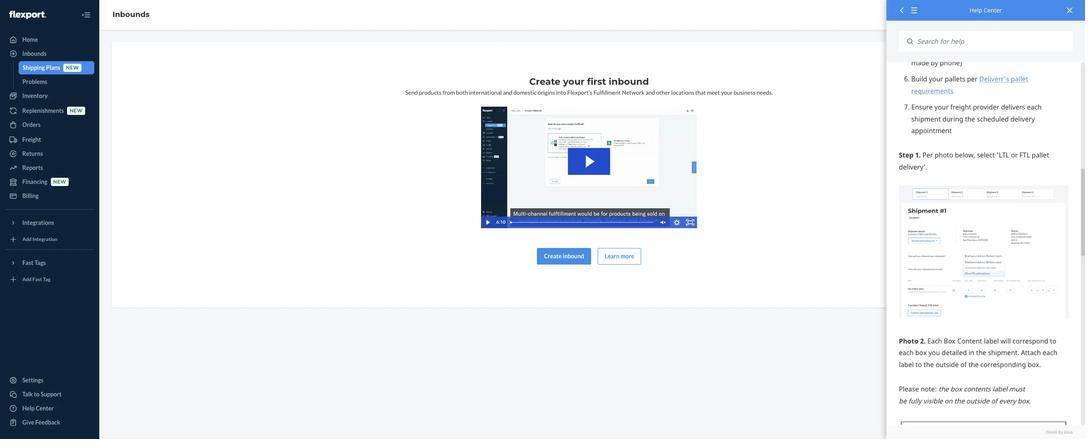 Task type: locate. For each thing, give the bounding box(es) containing it.
inbounds link
[[113, 10, 150, 19], [5, 47, 94, 60]]

international
[[469, 89, 502, 96]]

integrations
[[22, 219, 54, 226]]

0 horizontal spatial your
[[563, 76, 585, 87]]

new down reports link on the top of page
[[53, 179, 66, 185]]

0 horizontal spatial inbounds
[[22, 50, 46, 57]]

add integration
[[22, 237, 58, 243]]

1 add from the top
[[22, 237, 32, 243]]

new for replenishments
[[70, 108, 83, 114]]

0 horizontal spatial inbound
[[563, 253, 584, 260]]

from
[[443, 89, 455, 96]]

add left "integration"
[[22, 237, 32, 243]]

0 horizontal spatial help center
[[22, 405, 54, 412]]

1 horizontal spatial inbound
[[609, 76, 649, 87]]

create for inbound
[[544, 253, 562, 260]]

give feedback
[[22, 419, 60, 426]]

domestic
[[514, 89, 537, 96]]

fast left "tags"
[[22, 260, 33, 267]]

learn more
[[605, 253, 635, 260]]

help
[[970, 6, 983, 14], [22, 405, 35, 412]]

help center
[[970, 6, 1003, 14], [22, 405, 54, 412]]

learn
[[605, 253, 620, 260]]

1 vertical spatial inbound
[[563, 253, 584, 260]]

0 vertical spatial help
[[970, 6, 983, 14]]

1 horizontal spatial help
[[970, 6, 983, 14]]

into
[[556, 89, 567, 96]]

plans
[[46, 64, 60, 71]]

0 vertical spatial new
[[66, 65, 79, 71]]

give
[[22, 419, 34, 426]]

add integration link
[[5, 233, 94, 246]]

network
[[622, 89, 645, 96]]

video thumbnail image
[[481, 107, 698, 228], [481, 107, 698, 228]]

0 horizontal spatial inbounds link
[[5, 47, 94, 60]]

your
[[563, 76, 585, 87], [721, 89, 733, 96]]

Search search field
[[914, 31, 1073, 52]]

0 horizontal spatial help
[[22, 405, 35, 412]]

integrations button
[[5, 216, 94, 230]]

0 vertical spatial help center
[[970, 6, 1003, 14]]

1 vertical spatial inbounds link
[[5, 47, 94, 60]]

new for shipping plans
[[66, 65, 79, 71]]

inbound
[[609, 76, 649, 87], [563, 253, 584, 260]]

1 horizontal spatial inbounds link
[[113, 10, 150, 19]]

create inside create your first inbound send products from both international and domestic origins into flexport's fulfillment network and other locations that meet your business needs.
[[530, 76, 561, 87]]

other
[[657, 89, 671, 96]]

and left domestic on the top
[[503, 89, 513, 96]]

talk
[[22, 391, 33, 398]]

by
[[1059, 430, 1064, 435]]

your right meet
[[721, 89, 733, 96]]

1 horizontal spatial your
[[721, 89, 733, 96]]

freight
[[22, 136, 41, 143]]

help up the give
[[22, 405, 35, 412]]

returns link
[[5, 147, 94, 161]]

2 add from the top
[[22, 277, 32, 283]]

and left other
[[646, 89, 655, 96]]

inventory
[[22, 92, 48, 99]]

orders
[[22, 121, 41, 128]]

flexport's
[[568, 89, 593, 96]]

new up orders link
[[70, 108, 83, 114]]

and
[[503, 89, 513, 96], [646, 89, 655, 96]]

inbounds
[[113, 10, 150, 19], [22, 50, 46, 57]]

help up search 'search field'
[[970, 6, 983, 14]]

1 vertical spatial your
[[721, 89, 733, 96]]

0 horizontal spatial center
[[36, 405, 54, 412]]

add fast tag
[[22, 277, 50, 283]]

shipping plans
[[23, 64, 60, 71]]

help center down to
[[22, 405, 54, 412]]

fast inside dropdown button
[[22, 260, 33, 267]]

center
[[984, 6, 1003, 14], [36, 405, 54, 412]]

help center link
[[5, 402, 94, 416]]

new
[[66, 65, 79, 71], [70, 108, 83, 114], [53, 179, 66, 185]]

dixa
[[1065, 430, 1073, 435]]

1 horizontal spatial help center
[[970, 6, 1003, 14]]

1 horizontal spatial and
[[646, 89, 655, 96]]

0 vertical spatial fast
[[22, 260, 33, 267]]

1 vertical spatial add
[[22, 277, 32, 283]]

center up search 'search field'
[[984, 6, 1003, 14]]

create
[[530, 76, 561, 87], [544, 253, 562, 260]]

0 vertical spatial add
[[22, 237, 32, 243]]

1 vertical spatial help
[[22, 405, 35, 412]]

0 vertical spatial create
[[530, 76, 561, 87]]

financing
[[22, 178, 47, 185]]

inbound inside button
[[563, 253, 584, 260]]

your up flexport's
[[563, 76, 585, 87]]

give feedback button
[[5, 416, 94, 430]]

needs.
[[757, 89, 773, 96]]

help center up search 'search field'
[[970, 6, 1003, 14]]

inbound left learn
[[563, 253, 584, 260]]

add
[[22, 237, 32, 243], [22, 277, 32, 283]]

locations
[[672, 89, 695, 96]]

inventory link
[[5, 89, 94, 103]]

add for add integration
[[22, 237, 32, 243]]

fast left the tag
[[33, 277, 42, 283]]

learn more button
[[598, 248, 642, 265]]

that
[[696, 89, 706, 96]]

close navigation image
[[81, 10, 91, 20]]

1 vertical spatial center
[[36, 405, 54, 412]]

0 vertical spatial center
[[984, 6, 1003, 14]]

reports link
[[5, 161, 94, 175]]

new right plans
[[66, 65, 79, 71]]

talk to support button
[[5, 388, 94, 402]]

create inside button
[[544, 253, 562, 260]]

0 horizontal spatial and
[[503, 89, 513, 96]]

1 vertical spatial create
[[544, 253, 562, 260]]

inbound up network
[[609, 76, 649, 87]]

talk to support
[[22, 391, 62, 398]]

0 vertical spatial inbounds
[[113, 10, 150, 19]]

elevio by dixa link
[[900, 430, 1073, 435]]

1 vertical spatial new
[[70, 108, 83, 114]]

video element
[[481, 107, 698, 228]]

freight link
[[5, 133, 94, 147]]

more
[[621, 253, 635, 260]]

create inbound
[[544, 253, 584, 260]]

send
[[406, 89, 418, 96]]

settings link
[[5, 374, 94, 387]]

both
[[456, 89, 468, 96]]

2 and from the left
[[646, 89, 655, 96]]

add fast tag link
[[5, 273, 94, 286]]

add down fast tags
[[22, 277, 32, 283]]

0 vertical spatial inbound
[[609, 76, 649, 87]]

1 and from the left
[[503, 89, 513, 96]]

fast
[[22, 260, 33, 267], [33, 277, 42, 283]]

center down talk to support
[[36, 405, 54, 412]]

2 vertical spatial new
[[53, 179, 66, 185]]



Task type: describe. For each thing, give the bounding box(es) containing it.
0 vertical spatial inbounds link
[[113, 10, 150, 19]]

reports
[[22, 164, 43, 171]]

0 vertical spatial your
[[563, 76, 585, 87]]

1 vertical spatial fast
[[33, 277, 42, 283]]

1 vertical spatial inbounds
[[22, 50, 46, 57]]

create your first inbound send products from both international and domestic origins into flexport's fulfillment network and other locations that meet your business needs.
[[406, 76, 773, 96]]

returns
[[22, 150, 43, 157]]

billing
[[22, 192, 39, 200]]

flexport logo image
[[9, 11, 46, 19]]

origins
[[538, 89, 555, 96]]

products
[[419, 89, 442, 96]]

feedback
[[35, 419, 60, 426]]

1 vertical spatial help center
[[22, 405, 54, 412]]

problems link
[[18, 75, 94, 89]]

create for your
[[530, 76, 561, 87]]

elevio
[[1047, 430, 1058, 435]]

replenishments
[[22, 107, 64, 114]]

add for add fast tag
[[22, 277, 32, 283]]

meet
[[707, 89, 720, 96]]

settings
[[22, 377, 43, 384]]

elevio by dixa
[[1047, 430, 1073, 435]]

fast tags button
[[5, 257, 94, 270]]

1 horizontal spatial center
[[984, 6, 1003, 14]]

create inbound button
[[537, 248, 592, 265]]

home
[[22, 36, 38, 43]]

tag
[[43, 277, 50, 283]]

integration
[[33, 237, 58, 243]]

inbound inside create your first inbound send products from both international and domestic origins into flexport's fulfillment network and other locations that meet your business needs.
[[609, 76, 649, 87]]

shipping
[[23, 64, 45, 71]]

fast tags
[[22, 260, 46, 267]]

center inside help center link
[[36, 405, 54, 412]]

business
[[734, 89, 756, 96]]

home link
[[5, 33, 94, 46]]

support
[[41, 391, 62, 398]]

orders link
[[5, 118, 94, 132]]

new for financing
[[53, 179, 66, 185]]

to
[[34, 391, 40, 398]]

problems
[[23, 78, 47, 85]]

tags
[[35, 260, 46, 267]]

billing link
[[5, 190, 94, 203]]

fulfillment
[[594, 89, 621, 96]]

first
[[588, 76, 607, 87]]

1 horizontal spatial inbounds
[[113, 10, 150, 19]]



Task type: vqa. For each thing, say whether or not it's contained in the screenshot.
BOTH
yes



